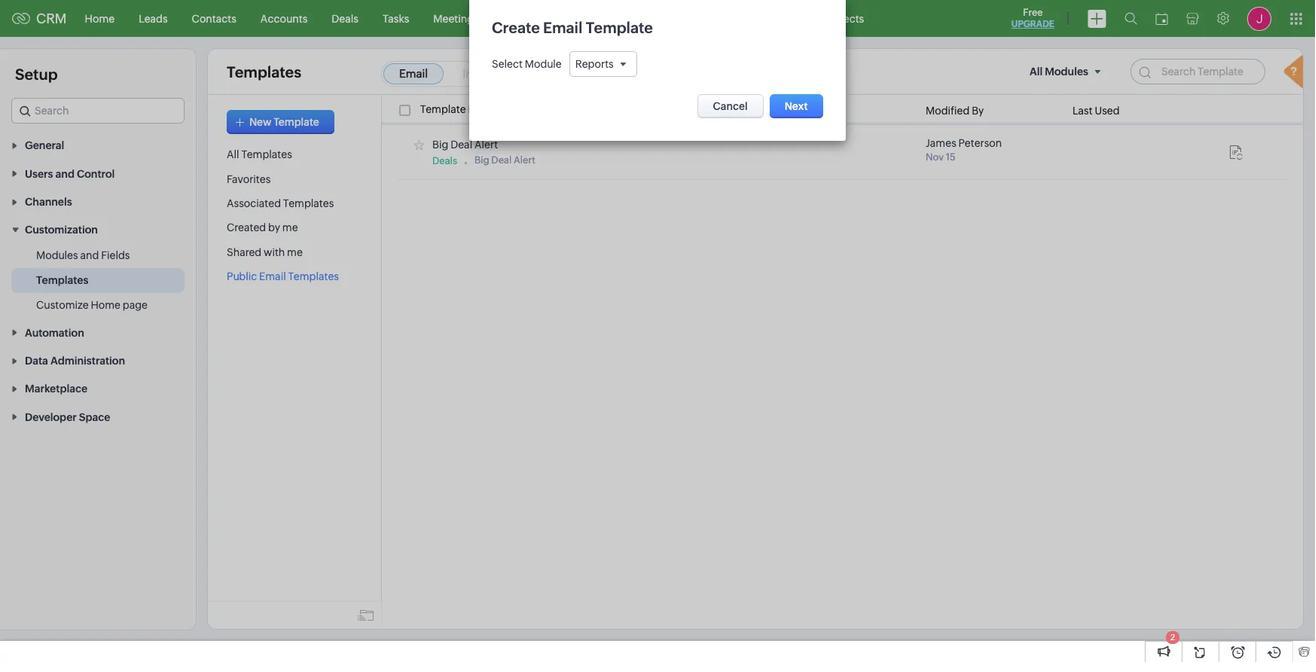 Task type: locate. For each thing, give the bounding box(es) containing it.
leads link
[[127, 0, 180, 37]]

0 horizontal spatial deal
[[451, 138, 473, 150]]

0 horizontal spatial alert
[[475, 138, 498, 150]]

email inside 'link'
[[399, 67, 428, 80]]

template right new
[[274, 116, 319, 128]]

templates up customize
[[36, 275, 88, 287]]

template
[[586, 19, 653, 36], [420, 104, 466, 116], [274, 116, 319, 128]]

deal down template name
[[451, 138, 473, 150]]

1 vertical spatial email
[[259, 271, 286, 283]]

reports inside field
[[576, 58, 614, 70]]

deals
[[332, 12, 359, 24], [433, 155, 457, 166]]

profile image
[[1248, 6, 1272, 31]]

template left name
[[420, 104, 466, 116]]

tasks
[[383, 12, 409, 24]]

all
[[227, 149, 239, 161]]

0 vertical spatial template
[[586, 19, 653, 36]]

crm
[[36, 11, 67, 26]]

nov
[[926, 152, 944, 163]]

1 horizontal spatial alert
[[514, 154, 536, 166]]

calls
[[503, 12, 527, 24]]

select module
[[492, 58, 562, 70]]

me
[[282, 222, 298, 234], [287, 246, 303, 258]]

deals left tasks
[[332, 12, 359, 24]]

1 vertical spatial deal
[[492, 154, 512, 166]]

public email templates
[[227, 271, 339, 283]]

me right by
[[282, 222, 298, 234]]

0 vertical spatial big
[[433, 138, 449, 150]]

new
[[249, 116, 272, 128]]

home left page
[[91, 299, 121, 312]]

upgrade
[[1012, 19, 1055, 29]]

me for shared with me
[[287, 246, 303, 258]]

email link
[[384, 63, 444, 84]]

0 vertical spatial home
[[85, 12, 115, 24]]

reports link
[[539, 0, 602, 37]]

meetings link
[[422, 0, 491, 37]]

email up template name
[[399, 67, 428, 80]]

email down with on the top left of page
[[259, 271, 286, 283]]

associated
[[227, 197, 281, 210]]

modified
[[926, 105, 970, 117]]

0 vertical spatial reports
[[551, 12, 590, 24]]

and
[[80, 250, 99, 262]]

customization region
[[0, 244, 196, 318]]

big
[[433, 138, 449, 150], [475, 154, 490, 166]]

big deal alert down big deal alert link
[[475, 154, 536, 166]]

alert
[[475, 138, 498, 150], [514, 154, 536, 166]]

templates
[[227, 63, 301, 80], [241, 149, 292, 161], [283, 197, 334, 210], [288, 271, 339, 283], [36, 275, 88, 287]]

1 vertical spatial me
[[287, 246, 303, 258]]

me right with on the top left of page
[[287, 246, 303, 258]]

free
[[1024, 7, 1043, 18]]

1 horizontal spatial deal
[[492, 154, 512, 166]]

reports
[[551, 12, 590, 24], [576, 58, 614, 70]]

public email templates link
[[227, 271, 339, 283]]

1 vertical spatial deals
[[433, 155, 457, 166]]

leads
[[139, 12, 168, 24]]

big down big deal alert link
[[475, 154, 490, 166]]

public
[[227, 271, 257, 283]]

1 vertical spatial big deal alert
[[475, 154, 536, 166]]

deals down big deal alert link
[[433, 155, 457, 166]]

home
[[85, 12, 115, 24], [91, 299, 121, 312]]

modified by
[[926, 105, 985, 117]]

1 vertical spatial reports
[[576, 58, 614, 70]]

new template
[[249, 116, 319, 128]]

1 horizontal spatial email
[[399, 67, 428, 80]]

1 vertical spatial home
[[91, 299, 121, 312]]

0 horizontal spatial template
[[274, 116, 319, 128]]

home right crm
[[85, 12, 115, 24]]

big deal alert down template name
[[433, 138, 498, 150]]

big down template name
[[433, 138, 449, 150]]

2 vertical spatial template
[[274, 116, 319, 128]]

reports up module
[[551, 12, 590, 24]]

deals link
[[320, 0, 371, 37]]

favorites
[[227, 173, 271, 185]]

0 vertical spatial email
[[399, 67, 428, 80]]

free upgrade
[[1012, 7, 1055, 29]]

deal
[[451, 138, 473, 150], [492, 154, 512, 166]]

1 horizontal spatial big
[[475, 154, 490, 166]]

me for created by me
[[282, 222, 298, 234]]

shared with me
[[227, 246, 303, 258]]

None button
[[698, 94, 764, 118], [770, 94, 824, 118], [698, 94, 764, 118], [770, 94, 824, 118]]

customize home page link
[[36, 298, 148, 313]]

accounts link
[[249, 0, 320, 37]]

0 vertical spatial me
[[282, 222, 298, 234]]

reports for reports field
[[576, 58, 614, 70]]

15
[[946, 152, 956, 163]]

Reports field
[[570, 51, 637, 77]]

0 vertical spatial big deal alert
[[433, 138, 498, 150]]

modules and fields link
[[36, 248, 130, 263]]

0 horizontal spatial big
[[433, 138, 449, 150]]

created
[[227, 222, 266, 234]]

reports down create email template
[[576, 58, 614, 70]]

calls link
[[491, 0, 539, 37]]

Search Template text field
[[1131, 59, 1266, 84]]

email
[[399, 67, 428, 80], [259, 271, 286, 283]]

fields
[[101, 250, 130, 262]]

select
[[492, 58, 523, 70]]

templates down shared with me link
[[288, 271, 339, 283]]

template up reports field
[[586, 19, 653, 36]]

used
[[1095, 105, 1120, 117]]

1 horizontal spatial template
[[420, 104, 466, 116]]

2 horizontal spatial template
[[586, 19, 653, 36]]

modules and fields
[[36, 250, 130, 262]]

projects
[[825, 12, 865, 24]]

all templates
[[227, 149, 292, 161]]

1 vertical spatial template
[[420, 104, 466, 116]]

template inside button
[[274, 116, 319, 128]]

page
[[123, 299, 148, 312]]

0 vertical spatial deals
[[332, 12, 359, 24]]

templates up "favorites"
[[241, 149, 292, 161]]

peterson
[[959, 137, 1003, 149]]

deal down big deal alert link
[[492, 154, 512, 166]]

big deal alert
[[433, 138, 498, 150], [475, 154, 536, 166]]

contacts link
[[180, 0, 249, 37]]

1 vertical spatial big
[[475, 154, 490, 166]]



Task type: vqa. For each thing, say whether or not it's contained in the screenshot.
Create Email
yes



Task type: describe. For each thing, give the bounding box(es) containing it.
2
[[1171, 633, 1176, 642]]

templates link
[[36, 273, 88, 288]]

by
[[268, 222, 280, 234]]

template for new template
[[274, 116, 319, 128]]

james peterson link
[[926, 137, 1003, 149]]

customize
[[36, 299, 89, 312]]

1 horizontal spatial deals
[[433, 155, 457, 166]]

projects link
[[813, 0, 877, 37]]

name
[[468, 104, 497, 116]]

accounts
[[261, 12, 308, 24]]

by
[[972, 105, 985, 117]]

customization
[[25, 224, 98, 236]]

associated templates link
[[227, 197, 334, 210]]

templates up created by me link
[[283, 197, 334, 210]]

new template button
[[227, 110, 335, 134]]

0 vertical spatial alert
[[475, 138, 498, 150]]

profile element
[[1239, 0, 1281, 37]]

favorites link
[[227, 173, 271, 185]]

tasks link
[[371, 0, 422, 37]]

setup
[[15, 66, 58, 83]]

templates up new
[[227, 63, 301, 80]]

james
[[926, 137, 957, 149]]

module
[[525, 58, 562, 70]]

crm link
[[12, 11, 67, 26]]

reports for the reports link
[[551, 12, 590, 24]]

0 horizontal spatial email
[[259, 271, 286, 283]]

campaigns
[[614, 12, 670, 24]]

campaigns link
[[602, 0, 682, 37]]

with
[[264, 246, 285, 258]]

home link
[[73, 0, 127, 37]]

james peterson nov 15
[[926, 137, 1003, 163]]

home inside "link"
[[91, 299, 121, 312]]

shared with me link
[[227, 246, 303, 258]]

last used
[[1073, 105, 1120, 117]]

create email
[[492, 19, 583, 36]]

big deal alert link
[[433, 138, 498, 150]]

1 vertical spatial alert
[[514, 154, 536, 166]]

0 vertical spatial deal
[[451, 138, 473, 150]]

last
[[1073, 105, 1093, 117]]

shared
[[227, 246, 262, 258]]

templates inside customization region
[[36, 275, 88, 287]]

customization button
[[0, 216, 196, 244]]

template name
[[420, 104, 497, 116]]

customize home page
[[36, 299, 148, 312]]

meetings
[[434, 12, 479, 24]]

associated templates
[[227, 197, 334, 210]]

template for create email template
[[586, 19, 653, 36]]

created by me link
[[227, 222, 298, 234]]

0 horizontal spatial deals
[[332, 12, 359, 24]]

created by me
[[227, 222, 298, 234]]

create email template
[[492, 19, 653, 36]]

modules
[[36, 250, 78, 262]]

all templates link
[[227, 149, 292, 161]]

contacts
[[192, 12, 237, 24]]



